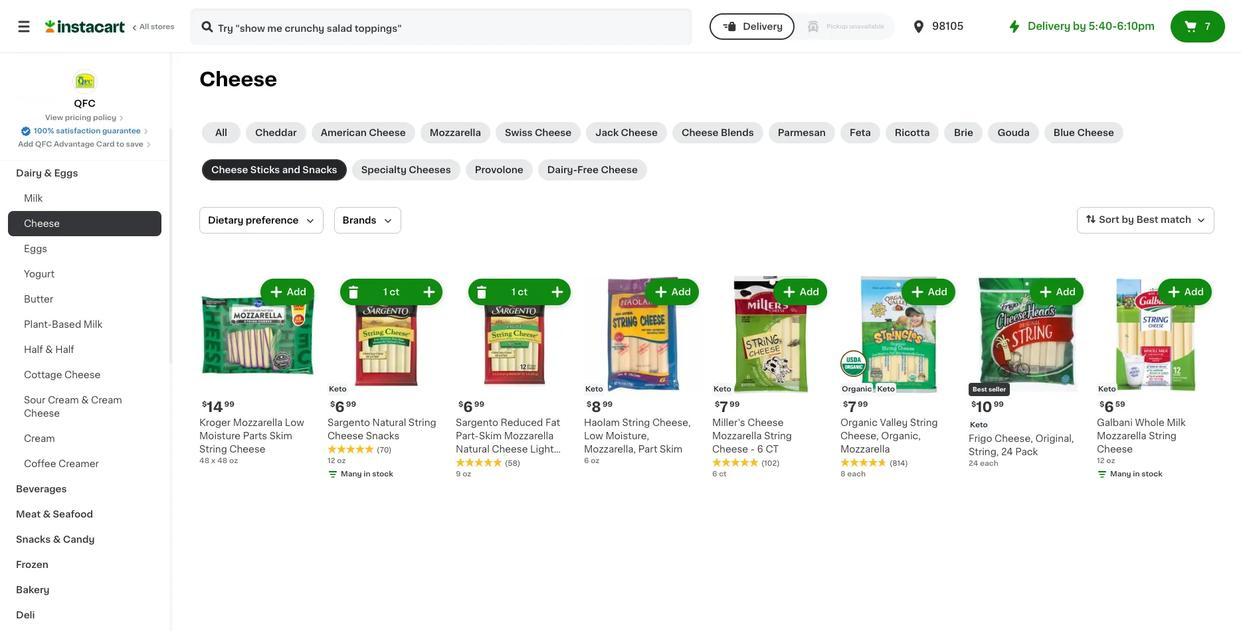 Task type: describe. For each thing, give the bounding box(es) containing it.
string inside sargento reduced fat part-skim mozzarella natural cheese light string cheese snacks
[[456, 458, 484, 468]]

natural inside sargento reduced fat part-skim mozzarella natural cheese light string cheese snacks
[[456, 445, 490, 455]]

specialty cheeses link
[[352, 159, 460, 181]]

$ for organic valley string cheese, organic, mozzarella
[[843, 401, 848, 409]]

delivery button
[[710, 13, 795, 40]]

cheese up the '(58)'
[[492, 445, 528, 455]]

oz inside the kroger mozzarella low moisture parts skim string cheese 48 x 48 oz
[[229, 458, 238, 465]]

oz inside galbani whole milk mozzarella string cheese 12 oz
[[1107, 458, 1115, 465]]

produce link
[[8, 136, 161, 161]]

keto up the frigo
[[970, 422, 988, 429]]

oz inside haolam string cheese, low moisture, mozzarella, part skim 6 oz
[[591, 458, 600, 465]]

skim inside the kroger mozzarella low moisture parts skim string cheese 48 x 48 oz
[[270, 432, 292, 441]]

butter
[[24, 295, 53, 304]]

99 for sargento reduced fat part-skim mozzarella natural cheese light string cheese snacks
[[474, 401, 484, 409]]

cheese sticks and snacks link
[[202, 159, 347, 181]]

oz down sargento natural string cheese snacks
[[337, 458, 346, 465]]

cheese blends
[[682, 128, 754, 138]]

coffee creamer link
[[8, 452, 161, 477]]

add button for miller's cheese mozzarella string cheese - 6 ct
[[775, 280, 826, 304]]

0 horizontal spatial qfc
[[35, 141, 52, 148]]

part-
[[456, 432, 479, 441]]

card
[[96, 141, 115, 148]]

0 horizontal spatial eggs
[[24, 245, 47, 254]]

2 in from the left
[[1133, 471, 1140, 478]]

part
[[638, 445, 658, 455]]

snacks inside sargento natural string cheese snacks
[[366, 432, 400, 441]]

deli
[[16, 611, 35, 621]]

ct for reduced
[[518, 288, 528, 297]]

cream down cottage cheese
[[48, 396, 79, 405]]

6 inside haolam string cheese, low moisture, mozzarella, part skim 6 oz
[[584, 458, 589, 465]]

haolam
[[584, 419, 620, 428]]

bakery
[[16, 586, 50, 595]]

$ for sargento reduced fat part-skim mozzarella natural cheese light string cheese snacks
[[458, 401, 463, 409]]

oz right 9
[[463, 471, 471, 478]]

ricotta link
[[886, 122, 939, 144]]

keto for galbani whole milk mozzarella string cheese
[[1098, 386, 1116, 393]]

dairy
[[16, 169, 42, 178]]

haolam string cheese, low moisture, mozzarella, part skim 6 oz
[[584, 419, 691, 465]]

candy
[[63, 536, 95, 545]]

6 left 59
[[1105, 401, 1114, 415]]

& for candy
[[53, 536, 61, 545]]

add qfc advantage card to save link
[[18, 140, 151, 150]]

string inside galbani whole milk mozzarella string cheese 12 oz
[[1149, 432, 1177, 441]]

8 each
[[841, 471, 866, 478]]

sort by
[[1099, 215, 1134, 225]]

ct for natural
[[390, 288, 399, 297]]

add for kroger mozzarella low moisture parts skim string cheese
[[287, 288, 306, 297]]

add for haolam string cheese, low moisture, mozzarella, part skim
[[672, 288, 691, 297]]

cheese left -
[[712, 445, 748, 455]]

dairy-free cheese link
[[538, 159, 647, 181]]

cheese, inside the frigo cheese, original, string, 24 pack 24 each
[[995, 435, 1033, 444]]

eggs link
[[8, 237, 161, 262]]

add button for kroger mozzarella low moisture parts skim string cheese
[[262, 280, 313, 304]]

brands
[[343, 216, 376, 225]]

skim inside haolam string cheese, low moisture, mozzarella, part skim 6 oz
[[660, 445, 683, 455]]

brands button
[[334, 207, 401, 234]]

cheeses
[[409, 165, 451, 175]]

9
[[456, 471, 461, 478]]

1 vertical spatial 24
[[969, 460, 978, 468]]

pricing
[[65, 114, 91, 122]]

delivery by 5:40-6:10pm
[[1028, 21, 1155, 31]]

mozzarella inside organic valley string cheese, organic, mozzarella
[[841, 445, 890, 455]]

cottage cheese link
[[8, 363, 161, 388]]

2 half from the left
[[55, 346, 74, 355]]

99 for haolam string cheese, low moisture, mozzarella, part skim
[[603, 401, 613, 409]]

Search field
[[191, 9, 691, 44]]

swiss
[[505, 128, 533, 138]]

sort
[[1099, 215, 1120, 225]]

add for organic valley string cheese, organic, mozzarella
[[928, 288, 948, 297]]

$ 7 99 for organic
[[843, 401, 868, 415]]

sargento for cheese
[[328, 419, 370, 428]]

& for seafood
[[43, 510, 51, 520]]

meat & seafood
[[16, 510, 93, 520]]

by for sort
[[1122, 215, 1134, 225]]

qfc link
[[72, 69, 97, 110]]

mozzarella link
[[420, 122, 490, 144]]

specialty cheeses
[[361, 165, 451, 175]]

organic keto
[[842, 386, 895, 393]]

blue cheese link
[[1044, 122, 1124, 144]]

99 for miller's cheese mozzarella string cheese - 6 ct
[[730, 401, 740, 409]]

string inside the miller's cheese mozzarella string cheese - 6 ct
[[764, 432, 792, 441]]

natural inside sargento natural string cheese snacks
[[372, 419, 406, 428]]

99 for kroger mozzarella low moisture parts skim string cheese
[[224, 401, 234, 409]]

organic,
[[881, 432, 921, 441]]

x
[[211, 458, 216, 465]]

dietary preference
[[208, 216, 299, 225]]

gouda link
[[988, 122, 1039, 144]]

parts
[[243, 432, 267, 441]]

snacks right and
[[303, 165, 337, 175]]

$ 6 99 for sargento natural string cheese snacks
[[330, 401, 356, 415]]

by for delivery
[[1073, 21, 1086, 31]]

snacks & candy
[[16, 536, 95, 545]]

100%
[[34, 128, 54, 135]]

american
[[321, 128, 367, 138]]

99 for sargento natural string cheese snacks
[[346, 401, 356, 409]]

2 48 from the left
[[217, 458, 227, 465]]

cheese inside the kroger mozzarella low moisture parts skim string cheese 48 x 48 oz
[[229, 445, 265, 455]]

cheese down 'milk' link
[[24, 219, 60, 229]]

remove sargento reduced fat part-skim mozzarella natural cheese light string cheese snacks image
[[474, 284, 490, 300]]

brie link
[[945, 122, 983, 144]]

milk for plant-based milk
[[84, 320, 102, 330]]

reduced
[[501, 419, 543, 428]]

product group containing 8
[[584, 276, 702, 467]]

7 for organic valley string cheese, organic, mozzarella
[[848, 401, 857, 415]]

original,
[[1036, 435, 1074, 444]]

best for best seller
[[973, 387, 987, 393]]

blue cheese
[[1054, 128, 1114, 138]]

string,
[[969, 448, 999, 457]]

1 horizontal spatial eggs
[[54, 169, 78, 178]]

save
[[126, 141, 143, 148]]

1 many in stock from the left
[[341, 471, 393, 478]]

organic valley string cheese, organic, mozzarella
[[841, 419, 938, 455]]

$ inside $ 10 99
[[971, 401, 976, 409]]

keto for haolam string cheese, low moisture, mozzarella, part skim
[[585, 386, 603, 393]]

delivery for delivery
[[743, 22, 783, 31]]

string inside organic valley string cheese, organic, mozzarella
[[910, 419, 938, 428]]

$ 14 99
[[202, 401, 234, 415]]

organic for organic keto
[[842, 386, 872, 393]]

miller's
[[712, 419, 745, 428]]

all for all
[[215, 128, 227, 138]]

cream link
[[8, 427, 161, 452]]

cheese sticks and snacks
[[211, 165, 337, 175]]

fat
[[546, 419, 560, 428]]

$ 8 99
[[587, 401, 613, 415]]

$ 10 99
[[971, 401, 1004, 415]]

organic for organic valley string cheese, organic, mozzarella
[[841, 419, 878, 428]]

cheese up all link
[[199, 70, 277, 89]]

2 many from the left
[[1110, 471, 1131, 478]]

beverages
[[16, 485, 67, 494]]

cheese right jack
[[621, 128, 658, 138]]

product group containing 10
[[969, 276, 1086, 470]]

milk link
[[8, 186, 161, 211]]

item badge image
[[841, 351, 867, 377]]

$ for miller's cheese mozzarella string cheese - 6 ct
[[715, 401, 720, 409]]

cheese left sticks
[[211, 165, 248, 175]]

$ 6 59
[[1100, 401, 1125, 415]]

yogurt
[[24, 270, 55, 279]]

snacks inside sargento reduced fat part-skim mozzarella natural cheese light string cheese snacks
[[524, 458, 558, 468]]

half & half
[[24, 346, 74, 355]]

add button for haolam string cheese, low moisture, mozzarella, part skim
[[646, 280, 698, 304]]

kroger mozzarella low moisture parts skim string cheese 48 x 48 oz
[[199, 419, 304, 465]]

blue
[[1054, 128, 1075, 138]]

match
[[1161, 215, 1191, 225]]

american cheese link
[[311, 122, 415, 144]]

snacks & candy link
[[8, 528, 161, 553]]

plant-based milk
[[24, 320, 102, 330]]

0 horizontal spatial each
[[847, 471, 866, 478]]

mozzarella inside the kroger mozzarella low moisture parts skim string cheese 48 x 48 oz
[[233, 419, 283, 428]]

view pricing policy link
[[45, 113, 124, 124]]

cheese down half & half link
[[65, 371, 101, 380]]

sargento natural string cheese snacks
[[328, 419, 436, 441]]

instacart logo image
[[45, 19, 125, 35]]

all stores
[[140, 23, 175, 31]]

keto for miller's cheese mozzarella string cheese - 6 ct
[[714, 386, 731, 393]]

2 product group from the left
[[328, 276, 445, 483]]

sour cream & cream cheese
[[24, 396, 122, 419]]

14
[[207, 401, 223, 415]]

thanksgiving link
[[8, 110, 161, 136]]

best for best match
[[1137, 215, 1159, 225]]



Task type: locate. For each thing, give the bounding box(es) containing it.
$ inside $ 14 99
[[202, 401, 207, 409]]

$ inside $ 8 99
[[587, 401, 592, 409]]

1 vertical spatial natural
[[456, 445, 490, 455]]

6 add button from the left
[[1159, 280, 1211, 304]]

0 horizontal spatial stock
[[372, 471, 393, 478]]

99 down organic keto
[[858, 401, 868, 409]]

$ up miller's
[[715, 401, 720, 409]]

guarantee
[[102, 128, 141, 135]]

99 up the part-
[[474, 401, 484, 409]]

many in stock down galbani whole milk mozzarella string cheese 12 oz
[[1110, 471, 1163, 478]]

7 for miller's cheese mozzarella string cheese - 6 ct
[[720, 401, 728, 415]]

6 down mozzarella,
[[584, 458, 589, 465]]

mozzarella down miller's
[[712, 432, 762, 441]]

1 horizontal spatial each
[[980, 460, 999, 468]]

2 $ 7 99 from the left
[[843, 401, 868, 415]]

best inside product group
[[973, 387, 987, 393]]

2 add button from the left
[[646, 280, 698, 304]]

low inside the kroger mozzarella low moisture parts skim string cheese 48 x 48 oz
[[285, 419, 304, 428]]

cheese inside galbani whole milk mozzarella string cheese 12 oz
[[1097, 445, 1133, 455]]

dietary
[[208, 216, 243, 225]]

99 for organic valley string cheese, organic, mozzarella
[[858, 401, 868, 409]]

cream down cottage cheese link
[[91, 396, 122, 405]]

1 vertical spatial each
[[847, 471, 866, 478]]

milk right 'based'
[[84, 320, 102, 330]]

low inside haolam string cheese, low moisture, mozzarella, part skim 6 oz
[[584, 432, 603, 441]]

1 vertical spatial by
[[1122, 215, 1134, 225]]

(70)
[[377, 447, 392, 455]]

& inside "link"
[[43, 510, 51, 520]]

& left candy
[[53, 536, 61, 545]]

cheese blends link
[[672, 122, 763, 144]]

1 horizontal spatial low
[[584, 432, 603, 441]]

beverages link
[[8, 477, 161, 502]]

mozzarella inside sargento reduced fat part-skim mozzarella natural cheese light string cheese snacks
[[504, 432, 554, 441]]

& up cottage
[[45, 346, 53, 355]]

2 many in stock from the left
[[1110, 471, 1163, 478]]

remove sargento natural string cheese snacks image
[[346, 284, 361, 300]]

$ 7 99 for miller's
[[715, 401, 740, 415]]

advantage
[[54, 141, 94, 148]]

string
[[409, 419, 436, 428], [622, 419, 650, 428], [910, 419, 938, 428], [764, 432, 792, 441], [1149, 432, 1177, 441], [199, 445, 227, 455], [456, 458, 484, 468]]

0 horizontal spatial delivery
[[743, 22, 783, 31]]

0 horizontal spatial 7
[[720, 401, 728, 415]]

0 horizontal spatial all
[[140, 23, 149, 31]]

0 horizontal spatial best
[[973, 387, 987, 393]]

4 product group from the left
[[584, 276, 702, 467]]

jack cheese link
[[586, 122, 667, 144]]

cheese up 12 oz on the bottom
[[328, 432, 364, 441]]

seller
[[989, 387, 1006, 393]]

99
[[224, 401, 234, 409], [346, 401, 356, 409], [474, 401, 484, 409], [603, 401, 613, 409], [730, 401, 740, 409], [858, 401, 868, 409], [994, 401, 1004, 409]]

cheese up ct
[[748, 419, 784, 428]]

5 $ from the left
[[715, 401, 720, 409]]

sargento for part-
[[456, 419, 498, 428]]

6 right -
[[757, 445, 763, 455]]

keto up valley
[[877, 386, 895, 393]]

0 vertical spatial organic
[[842, 386, 872, 393]]

keto for sargento natural string cheese snacks
[[329, 386, 347, 393]]

6 down miller's
[[712, 471, 717, 478]]

all
[[140, 23, 149, 31], [215, 128, 227, 138]]

0 vertical spatial best
[[1137, 215, 1159, 225]]

4 add button from the left
[[903, 280, 954, 304]]

0 vertical spatial by
[[1073, 21, 1086, 31]]

sour cream & cream cheese link
[[8, 388, 161, 427]]

0 vertical spatial eggs
[[54, 169, 78, 178]]

2 sargento from the left
[[456, 419, 498, 428]]

98105 button
[[911, 8, 991, 45]]

1 horizontal spatial cheese,
[[841, 432, 879, 441]]

$ left 59
[[1100, 401, 1105, 409]]

0 vertical spatial low
[[285, 419, 304, 428]]

best
[[1137, 215, 1159, 225], [973, 387, 987, 393]]

skim inside sargento reduced fat part-skim mozzarella natural cheese light string cheese snacks
[[479, 432, 502, 441]]

best match
[[1137, 215, 1191, 225]]

2 horizontal spatial ct
[[719, 471, 727, 478]]

best seller
[[973, 387, 1006, 393]]

natural
[[372, 419, 406, 428], [456, 445, 490, 455]]

6 up sargento natural string cheese snacks
[[335, 401, 345, 415]]

cheese, inside haolam string cheese, low moisture, mozzarella, part skim 6 oz
[[652, 419, 691, 428]]

2 horizontal spatial skim
[[660, 445, 683, 455]]

0 horizontal spatial 1
[[383, 288, 387, 297]]

cream up coffee
[[24, 435, 55, 444]]

cheese right blue
[[1077, 128, 1114, 138]]

1 $ 7 99 from the left
[[715, 401, 740, 415]]

qfc logo image
[[72, 69, 97, 94]]

2 1 ct from the left
[[512, 288, 528, 297]]

sargento up 12 oz on the bottom
[[328, 419, 370, 428]]

0 horizontal spatial 1 ct
[[383, 288, 399, 297]]

$ 7 99 down organic keto
[[843, 401, 868, 415]]

seafood
[[53, 510, 93, 520]]

1 vertical spatial milk
[[84, 320, 102, 330]]

6 inside the miller's cheese mozzarella string cheese - 6 ct
[[757, 445, 763, 455]]

yogurt link
[[8, 262, 161, 287]]

cheese left blends
[[682, 128, 719, 138]]

1 ct left increment quantity of sargento natural string cheese snacks image
[[383, 288, 399, 297]]

1 vertical spatial qfc
[[35, 141, 52, 148]]

to
[[116, 141, 124, 148]]

0 horizontal spatial 12
[[328, 458, 335, 465]]

ct
[[766, 445, 779, 455]]

1 horizontal spatial skim
[[479, 432, 502, 441]]

1 99 from the left
[[224, 401, 234, 409]]

0 horizontal spatial 24
[[969, 460, 978, 468]]

$ for haolam string cheese, low moisture, mozzarella, part skim
[[587, 401, 592, 409]]

1 add button from the left
[[262, 280, 313, 304]]

1 vertical spatial organic
[[841, 419, 878, 428]]

99 up miller's
[[730, 401, 740, 409]]

1 horizontal spatial sargento
[[456, 419, 498, 428]]

(58)
[[505, 460, 520, 468]]

1 vertical spatial best
[[973, 387, 987, 393]]

moisture
[[199, 432, 241, 441]]

add qfc advantage card to save
[[18, 141, 143, 148]]

each inside the frigo cheese, original, string, 24 pack 24 each
[[980, 460, 999, 468]]

add for galbani whole milk mozzarella string cheese
[[1185, 288, 1204, 297]]

snacks up frozen
[[16, 536, 51, 545]]

2 vertical spatial milk
[[1167, 419, 1186, 428]]

cheese down sour
[[24, 409, 60, 419]]

many
[[341, 471, 362, 478], [1110, 471, 1131, 478]]

1 horizontal spatial half
[[55, 346, 74, 355]]

specialty
[[361, 165, 407, 175]]

1 horizontal spatial best
[[1137, 215, 1159, 225]]

1 horizontal spatial qfc
[[74, 99, 96, 108]]

string inside sargento natural string cheese snacks
[[409, 419, 436, 428]]

1 many from the left
[[341, 471, 362, 478]]

by inside field
[[1122, 215, 1134, 225]]

keto up miller's
[[714, 386, 731, 393]]

coffee creamer
[[24, 460, 99, 469]]

dietary preference button
[[199, 207, 323, 234]]

0 horizontal spatial skim
[[270, 432, 292, 441]]

each down string,
[[980, 460, 999, 468]]

product group
[[199, 276, 317, 467], [328, 276, 445, 483], [456, 276, 573, 480], [584, 276, 702, 467], [712, 276, 830, 480], [841, 276, 958, 480], [969, 276, 1086, 470], [1097, 276, 1215, 483]]

4 $ from the left
[[587, 401, 592, 409]]

mozzarella up cheeses
[[430, 128, 481, 138]]

6 up the part-
[[463, 401, 473, 415]]

2 horizontal spatial milk
[[1167, 419, 1186, 428]]

by right sort
[[1122, 215, 1134, 225]]

12 inside galbani whole milk mozzarella string cheese 12 oz
[[1097, 458, 1105, 465]]

mozzarella down "galbani"
[[1097, 432, 1147, 441]]

in down galbani whole milk mozzarella string cheese 12 oz
[[1133, 471, 1140, 478]]

99 inside $ 10 99
[[994, 401, 1004, 409]]

1 vertical spatial all
[[215, 128, 227, 138]]

0 horizontal spatial 8
[[592, 401, 601, 415]]

sticks
[[250, 165, 280, 175]]

0 horizontal spatial in
[[364, 471, 371, 478]]

string inside the kroger mozzarella low moisture parts skim string cheese 48 x 48 oz
[[199, 445, 227, 455]]

sour
[[24, 396, 45, 405]]

1 horizontal spatial stock
[[1142, 471, 1163, 478]]

in down sargento natural string cheese snacks
[[364, 471, 371, 478]]

48 right x
[[217, 458, 227, 465]]

& right dairy
[[44, 169, 52, 178]]

ct down the miller's cheese mozzarella string cheese - 6 ct
[[719, 471, 727, 478]]

8 down organic valley string cheese, organic, mozzarella
[[841, 471, 846, 478]]

0 vertical spatial each
[[980, 460, 999, 468]]

keto up sargento natural string cheese snacks
[[329, 386, 347, 393]]

dairy & eggs
[[16, 169, 78, 178]]

& inside sour cream & cream cheese
[[81, 396, 89, 405]]

increment quantity of sargento reduced fat part-skim mozzarella natural cheese light string cheese snacks image
[[550, 284, 565, 300]]

milk for galbani whole milk mozzarella string cheese 12 oz
[[1167, 419, 1186, 428]]

3 product group from the left
[[456, 276, 573, 480]]

creamer
[[59, 460, 99, 469]]

6 product group from the left
[[841, 276, 958, 480]]

$ 6 99 for sargento reduced fat part-skim mozzarella natural cheese light string cheese snacks
[[458, 401, 484, 415]]

sargento up the part-
[[456, 419, 498, 428]]

1 horizontal spatial 24
[[1001, 448, 1013, 457]]

lists
[[37, 46, 60, 55]]

cheese inside sargento natural string cheese snacks
[[328, 432, 364, 441]]

mozzarella inside galbani whole milk mozzarella string cheese 12 oz
[[1097, 432, 1147, 441]]

1 12 from the left
[[328, 458, 335, 465]]

1 horizontal spatial milk
[[84, 320, 102, 330]]

5 product group from the left
[[712, 276, 830, 480]]

0 vertical spatial all
[[140, 23, 149, 31]]

1 horizontal spatial 1 ct
[[512, 288, 528, 297]]

dairy-free cheese
[[547, 165, 638, 175]]

cheese down reduced
[[486, 458, 522, 468]]

plant-
[[24, 320, 52, 330]]

1 in from the left
[[364, 471, 371, 478]]

2 $ 6 99 from the left
[[458, 401, 484, 415]]

1 ct right remove sargento reduced fat part-skim mozzarella natural cheese light string cheese snacks image
[[512, 288, 528, 297]]

1 horizontal spatial ct
[[518, 288, 528, 297]]

parmesan link
[[769, 122, 835, 144]]

2 99 from the left
[[346, 401, 356, 409]]

qfc inside "link"
[[74, 99, 96, 108]]

pack
[[1015, 448, 1038, 457]]

99 up sargento natural string cheese snacks
[[346, 401, 356, 409]]

each
[[980, 460, 999, 468], [847, 471, 866, 478]]

1 horizontal spatial $ 7 99
[[843, 401, 868, 415]]

1 vertical spatial 8
[[841, 471, 846, 478]]

48 left x
[[199, 458, 209, 465]]

0 horizontal spatial 48
[[199, 458, 209, 465]]

$ for sargento natural string cheese snacks
[[330, 401, 335, 409]]

eggs
[[54, 169, 78, 178], [24, 245, 47, 254]]

organic down item badge image
[[842, 386, 872, 393]]

string inside haolam string cheese, low moisture, mozzarella, part skim 6 oz
[[622, 419, 650, 428]]

1 horizontal spatial natural
[[456, 445, 490, 455]]

eggs down advantage
[[54, 169, 78, 178]]

service type group
[[710, 13, 895, 40]]

1 1 ct from the left
[[383, 288, 399, 297]]

1 horizontal spatial 1
[[512, 288, 516, 297]]

ct left increment quantity of sargento natural string cheese snacks image
[[390, 288, 399, 297]]

frigo cheese, original, string, 24 pack 24 each
[[969, 435, 1074, 468]]

swiss cheese
[[505, 128, 572, 138]]

1 stock from the left
[[372, 471, 393, 478]]

cheese, up the pack
[[995, 435, 1033, 444]]

american cheese
[[321, 128, 406, 138]]

delivery inside button
[[743, 22, 783, 31]]

1 sargento from the left
[[328, 419, 370, 428]]

7 99 from the left
[[994, 401, 1004, 409]]

99 inside $ 14 99
[[224, 401, 234, 409]]

4 99 from the left
[[603, 401, 613, 409]]

$ 7 99 up miller's
[[715, 401, 740, 415]]

0 horizontal spatial by
[[1073, 21, 1086, 31]]

1 horizontal spatial delivery
[[1028, 21, 1071, 31]]

12 down "galbani"
[[1097, 458, 1105, 465]]

7 inside button
[[1205, 22, 1211, 31]]

ct left increment quantity of sargento reduced fat part-skim mozzarella natural cheese light string cheese snacks 'image'
[[518, 288, 528, 297]]

snacks down light
[[524, 458, 558, 468]]

1 for natural
[[383, 288, 387, 297]]

Best match Sort by field
[[1077, 207, 1215, 234]]

recipes
[[16, 93, 55, 102]]

stock down (70)
[[372, 471, 393, 478]]

★★★★★
[[328, 445, 374, 454], [328, 445, 374, 454], [456, 458, 502, 468], [456, 458, 502, 468], [712, 458, 759, 468], [712, 458, 759, 468], [841, 458, 887, 468], [841, 458, 887, 468]]

1 horizontal spatial in
[[1133, 471, 1140, 478]]

eggs up yogurt at the left top of page
[[24, 245, 47, 254]]

cheese inside sour cream & cream cheese
[[24, 409, 60, 419]]

natural down the part-
[[456, 445, 490, 455]]

0 horizontal spatial natural
[[372, 419, 406, 428]]

brie
[[954, 128, 973, 138]]

& right meat
[[43, 510, 51, 520]]

1 half from the left
[[24, 346, 43, 355]]

frozen link
[[8, 553, 161, 578]]

1 product group from the left
[[199, 276, 317, 467]]

low
[[285, 419, 304, 428], [584, 432, 603, 441]]

$ inside $ 6 59
[[1100, 401, 1105, 409]]

1 $ from the left
[[202, 401, 207, 409]]

0 vertical spatial 24
[[1001, 448, 1013, 457]]

best left match
[[1137, 215, 1159, 225]]

produce
[[16, 144, 56, 153]]

0 horizontal spatial $ 7 99
[[715, 401, 740, 415]]

best inside field
[[1137, 215, 1159, 225]]

delivery for delivery by 5:40-6:10pm
[[1028, 21, 1071, 31]]

1 horizontal spatial $ 6 99
[[458, 401, 484, 415]]

3 $ from the left
[[458, 401, 463, 409]]

keto
[[329, 386, 347, 393], [585, 386, 603, 393], [714, 386, 731, 393], [877, 386, 895, 393], [1098, 386, 1116, 393], [970, 422, 988, 429]]

1 vertical spatial low
[[584, 432, 603, 441]]

1 horizontal spatial all
[[215, 128, 227, 138]]

milk inside galbani whole milk mozzarella string cheese 12 oz
[[1167, 419, 1186, 428]]

0 horizontal spatial milk
[[24, 194, 43, 203]]

59
[[1116, 401, 1125, 409]]

organic inside organic valley string cheese, organic, mozzarella
[[841, 419, 878, 428]]

add button for organic valley string cheese, organic, mozzarella
[[903, 280, 954, 304]]

skim
[[270, 432, 292, 441], [479, 432, 502, 441], [660, 445, 683, 455]]

7
[[1205, 22, 1211, 31], [720, 401, 728, 415], [848, 401, 857, 415]]

many down 12 oz on the bottom
[[341, 471, 362, 478]]

blends
[[721, 128, 754, 138]]

all for all stores
[[140, 23, 149, 31]]

organic left valley
[[841, 419, 878, 428]]

1 vertical spatial eggs
[[24, 245, 47, 254]]

100% satisfaction guarantee button
[[21, 124, 149, 137]]

skim right parts
[[270, 432, 292, 441]]

1 for reduced
[[512, 288, 516, 297]]

cheese right swiss
[[535, 128, 572, 138]]

2 12 from the left
[[1097, 458, 1105, 465]]

5 add button from the left
[[1031, 280, 1082, 304]]

$ down organic keto
[[843, 401, 848, 409]]

1 horizontal spatial 48
[[217, 458, 227, 465]]

&
[[44, 169, 52, 178], [45, 346, 53, 355], [81, 396, 89, 405], [43, 510, 51, 520], [53, 536, 61, 545]]

half down plant-
[[24, 346, 43, 355]]

galbani whole milk mozzarella string cheese 12 oz
[[1097, 419, 1186, 465]]

99 inside $ 8 99
[[603, 401, 613, 409]]

0 vertical spatial qfc
[[74, 99, 96, 108]]

None search field
[[190, 8, 692, 45]]

8 $ from the left
[[1100, 401, 1105, 409]]

3 add button from the left
[[775, 280, 826, 304]]

0 vertical spatial natural
[[372, 419, 406, 428]]

cheese down parts
[[229, 445, 265, 455]]

0 horizontal spatial half
[[24, 346, 43, 355]]

cheese up "specialty"
[[369, 128, 406, 138]]

2 1 from the left
[[512, 288, 516, 297]]

sargento inside sargento natural string cheese snacks
[[328, 419, 370, 428]]

$ 6 99 up sargento natural string cheese snacks
[[330, 401, 356, 415]]

$ for kroger mozzarella low moisture parts skim string cheese
[[202, 401, 207, 409]]

24 down string,
[[969, 460, 978, 468]]

mozzarella inside the miller's cheese mozzarella string cheese - 6 ct
[[712, 432, 762, 441]]

skim down reduced
[[479, 432, 502, 441]]

& for half
[[45, 346, 53, 355]]

policy
[[93, 114, 116, 122]]

frigo
[[969, 435, 992, 444]]

0 horizontal spatial low
[[285, 419, 304, 428]]

1 ct for natural
[[383, 288, 399, 297]]

& down cottage cheese link
[[81, 396, 89, 405]]

satisfaction
[[56, 128, 101, 135]]

all left cheddar link
[[215, 128, 227, 138]]

0 horizontal spatial $ 6 99
[[330, 401, 356, 415]]

0 horizontal spatial sargento
[[328, 419, 370, 428]]

6 $ from the left
[[843, 401, 848, 409]]

$ for galbani whole milk mozzarella string cheese
[[1100, 401, 1105, 409]]

0 horizontal spatial many in stock
[[341, 471, 393, 478]]

sargento reduced fat part-skim mozzarella natural cheese light string cheese snacks
[[456, 419, 560, 468]]

each down organic valley string cheese, organic, mozzarella
[[847, 471, 866, 478]]

plant-based milk link
[[8, 312, 161, 338]]

qfc down the 100%
[[35, 141, 52, 148]]

& for eggs
[[44, 169, 52, 178]]

cheese, up part at right
[[652, 419, 691, 428]]

milk right whole
[[1167, 419, 1186, 428]]

1 48 from the left
[[199, 458, 209, 465]]

(102)
[[761, 460, 780, 468]]

all left stores
[[140, 23, 149, 31]]

frozen
[[16, 561, 48, 570]]

mozzarella down reduced
[[504, 432, 554, 441]]

1 1 from the left
[[383, 288, 387, 297]]

oz right x
[[229, 458, 238, 465]]

$ up kroger
[[202, 401, 207, 409]]

sargento inside sargento reduced fat part-skim mozzarella natural cheese light string cheese snacks
[[456, 419, 498, 428]]

8 product group from the left
[[1097, 276, 1215, 483]]

2 horizontal spatial cheese,
[[995, 435, 1033, 444]]

1 ct for reduced
[[512, 288, 528, 297]]

8
[[592, 401, 601, 415], [841, 471, 846, 478]]

add button for frigo cheese, original, string, 24 pack
[[1031, 280, 1082, 304]]

10
[[976, 401, 992, 415]]

7 $ from the left
[[971, 401, 976, 409]]

12 down sargento natural string cheese snacks
[[328, 458, 335, 465]]

cheese, inside organic valley string cheese, organic, mozzarella
[[841, 432, 879, 441]]

keto up $ 6 59 at right bottom
[[1098, 386, 1116, 393]]

0 horizontal spatial many
[[341, 471, 362, 478]]

add button for galbani whole milk mozzarella string cheese
[[1159, 280, 1211, 304]]

0 vertical spatial milk
[[24, 194, 43, 203]]

add for miller's cheese mozzarella string cheese - 6 ct
[[800, 288, 819, 297]]

increment quantity of sargento natural string cheese snacks image
[[421, 284, 437, 300]]

1 horizontal spatial 12
[[1097, 458, 1105, 465]]

many down galbani whole milk mozzarella string cheese 12 oz
[[1110, 471, 1131, 478]]

cream
[[48, 396, 79, 405], [91, 396, 122, 405], [24, 435, 55, 444]]

view pricing policy
[[45, 114, 116, 122]]

3 99 from the left
[[474, 401, 484, 409]]

6 99 from the left
[[858, 401, 868, 409]]

1 horizontal spatial 8
[[841, 471, 846, 478]]

parmesan
[[778, 128, 826, 138]]

cheese down "galbani"
[[1097, 445, 1133, 455]]

free
[[577, 165, 599, 175]]

butter link
[[8, 287, 161, 312]]

0 horizontal spatial cheese,
[[652, 419, 691, 428]]

1 horizontal spatial 7
[[848, 401, 857, 415]]

$ 6 99 up the part-
[[458, 401, 484, 415]]

0 horizontal spatial ct
[[390, 288, 399, 297]]

snacks
[[303, 165, 337, 175], [366, 432, 400, 441], [524, 458, 558, 468], [16, 536, 51, 545]]

qfc up view pricing policy link at the left top of the page
[[74, 99, 96, 108]]

0 vertical spatial 8
[[592, 401, 601, 415]]

oz down "galbani"
[[1107, 458, 1115, 465]]

1 horizontal spatial many
[[1110, 471, 1131, 478]]

2 stock from the left
[[1142, 471, 1163, 478]]

add for frigo cheese, original, string, 24 pack
[[1056, 288, 1076, 297]]

oz down mozzarella,
[[591, 458, 600, 465]]

view
[[45, 114, 63, 122]]

2 horizontal spatial 7
[[1205, 22, 1211, 31]]

cheddar link
[[246, 122, 306, 144]]

by left 5:40-
[[1073, 21, 1086, 31]]

1 $ 6 99 from the left
[[330, 401, 356, 415]]

7 product group from the left
[[969, 276, 1086, 470]]

2 $ from the left
[[330, 401, 335, 409]]

milk down dairy
[[24, 194, 43, 203]]

cheese right free
[[601, 165, 638, 175]]

bakery link
[[8, 578, 161, 603]]

product group containing 14
[[199, 276, 317, 467]]

1 horizontal spatial by
[[1122, 215, 1134, 225]]

1 horizontal spatial many in stock
[[1110, 471, 1163, 478]]

snacks up (70)
[[366, 432, 400, 441]]

mozzarella,
[[584, 445, 636, 455]]

5 99 from the left
[[730, 401, 740, 409]]

6:10pm
[[1117, 21, 1155, 31]]



Task type: vqa. For each thing, say whether or not it's contained in the screenshot.
Mozzarella
yes



